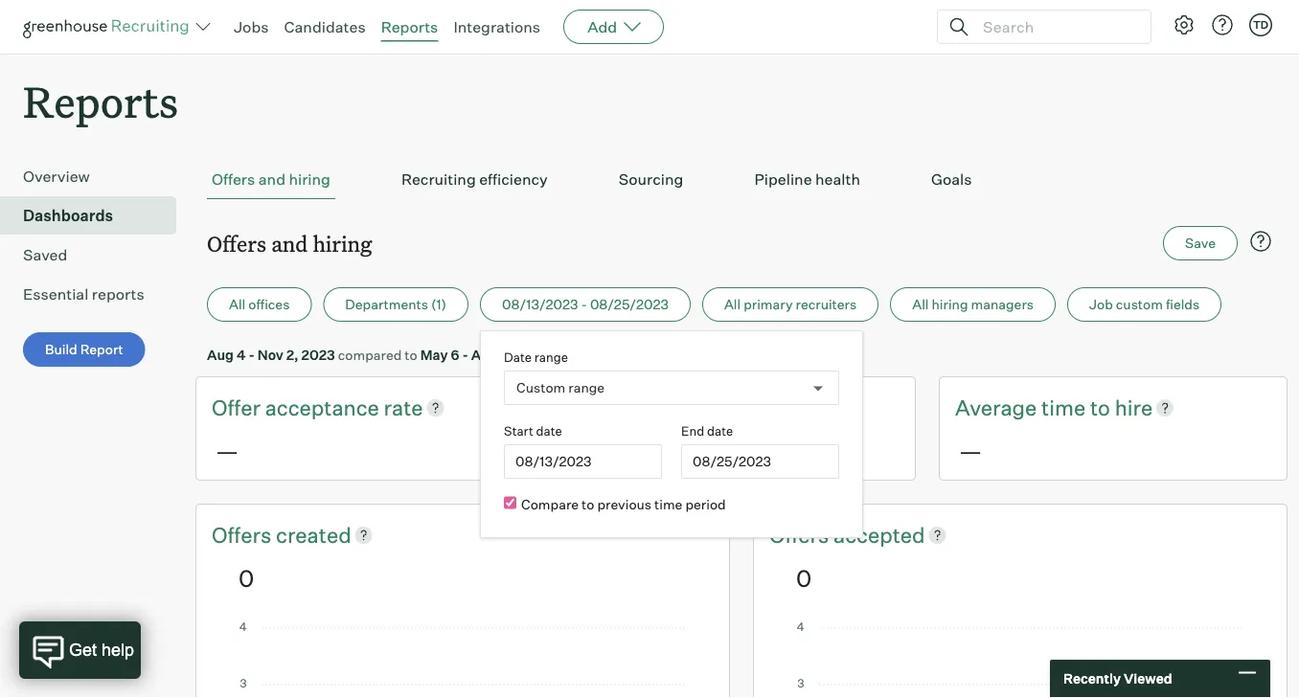 Task type: locate. For each thing, give the bounding box(es) containing it.
2023 right 3,
[[516, 347, 550, 363]]

0 horizontal spatial 08/25/2023
[[590, 296, 669, 313]]

0 horizontal spatial time link
[[670, 393, 719, 423]]

2023 right 2,
[[301, 347, 335, 363]]

0 horizontal spatial offers link
[[212, 520, 276, 550]]

1 to link from the left
[[719, 393, 743, 423]]

range
[[534, 349, 568, 365], [568, 380, 605, 396]]

0 vertical spatial reports
[[381, 17, 438, 36]]

1 — from the left
[[216, 436, 239, 465]]

date range
[[504, 349, 568, 365]]

1 all from the left
[[229, 296, 246, 313]]

start
[[504, 423, 533, 439]]

08/25/2023
[[590, 296, 669, 313], [693, 453, 771, 470]]

average link for hire
[[955, 393, 1042, 423]]

job custom fields button
[[1067, 288, 1222, 322]]

1 horizontal spatial 08/25/2023
[[693, 453, 771, 470]]

1 horizontal spatial average link
[[955, 393, 1042, 423]]

all for all primary recruiters
[[724, 296, 741, 313]]

2 to link from the left
[[1090, 393, 1115, 423]]

2 average link from the left
[[955, 393, 1042, 423]]

date right 'end'
[[707, 423, 733, 439]]

xychart image
[[239, 623, 687, 699], [796, 623, 1245, 699]]

1 vertical spatial hiring
[[313, 229, 372, 257]]

fill link
[[743, 393, 766, 423]]

all left managers
[[912, 296, 929, 313]]

nov
[[257, 347, 283, 363]]

reports link
[[381, 17, 438, 36]]

08/13/2023 down start date
[[516, 453, 592, 470]]

recently
[[1064, 671, 1121, 687]]

0
[[239, 564, 254, 592], [796, 564, 812, 592]]

accepted link
[[834, 520, 925, 550]]

0 for accepted
[[796, 564, 812, 592]]

0 horizontal spatial date
[[536, 423, 562, 439]]

time
[[670, 394, 714, 421], [1042, 394, 1086, 421], [655, 496, 683, 513]]

fields
[[1166, 296, 1200, 313]]

1 0 from the left
[[239, 564, 254, 592]]

—
[[216, 436, 239, 465], [587, 436, 610, 465], [959, 436, 982, 465]]

range up custom range
[[534, 349, 568, 365]]

departments (1)
[[345, 296, 447, 313]]

1 horizontal spatial to link
[[1090, 393, 1115, 423]]

0 horizontal spatial xychart image
[[239, 623, 687, 699]]

rate link
[[384, 393, 423, 423]]

-
[[581, 296, 587, 313], [249, 347, 255, 363], [462, 347, 468, 363]]

08/13/2023 inside button
[[502, 296, 578, 313]]

08/13/2023 - 08/25/2023 button
[[480, 288, 691, 322]]

hiring
[[289, 170, 330, 189], [313, 229, 372, 257], [932, 296, 968, 313]]

0 horizontal spatial average link
[[584, 393, 670, 423]]

recruiting
[[401, 170, 476, 189]]

managers
[[971, 296, 1034, 313]]

build report button
[[23, 333, 145, 367]]

1 average from the left
[[584, 394, 665, 421]]

offers
[[212, 170, 255, 189], [207, 229, 266, 257], [212, 522, 276, 548], [769, 522, 834, 548]]

date right start
[[536, 423, 562, 439]]

1 horizontal spatial all
[[724, 296, 741, 313]]

1 horizontal spatial date
[[707, 423, 733, 439]]

0 vertical spatial offers and hiring
[[212, 170, 330, 189]]

- right 4
[[249, 347, 255, 363]]

rate
[[384, 394, 423, 421]]

2 horizontal spatial all
[[912, 296, 929, 313]]

2,
[[286, 347, 299, 363]]

2 average from the left
[[955, 394, 1037, 421]]

reports down the greenhouse recruiting image
[[23, 73, 178, 129]]

saved
[[23, 245, 67, 265]]

pipeline
[[754, 170, 812, 189]]

1 vertical spatial range
[[568, 380, 605, 396]]

hiring inside "tab list"
[[289, 170, 330, 189]]

0 horizontal spatial aug
[[207, 347, 234, 363]]

- up custom range
[[581, 296, 587, 313]]

0 vertical spatial and
[[258, 170, 286, 189]]

custom
[[517, 380, 566, 396]]

offer link
[[212, 393, 265, 423]]

configure image
[[1173, 13, 1196, 36]]

start date
[[504, 423, 562, 439]]

2023
[[301, 347, 335, 363], [516, 347, 550, 363]]

time for fill
[[670, 394, 714, 421]]

08/13/2023 up "date range" at the left bottom
[[502, 296, 578, 313]]

average
[[584, 394, 665, 421], [955, 394, 1037, 421]]

— for hire
[[959, 436, 982, 465]]

0 vertical spatial range
[[534, 349, 568, 365]]

0 horizontal spatial 0
[[239, 564, 254, 592]]

1 horizontal spatial time link
[[1042, 393, 1090, 423]]

1 aug from the left
[[207, 347, 234, 363]]

2 — from the left
[[587, 436, 610, 465]]

2 horizontal spatial -
[[581, 296, 587, 313]]

1 horizontal spatial aug
[[471, 347, 498, 363]]

2 all from the left
[[724, 296, 741, 313]]

integrations link
[[454, 17, 541, 36]]

1 horizontal spatial range
[[568, 380, 605, 396]]

0 horizontal spatial —
[[216, 436, 239, 465]]

aug
[[207, 347, 234, 363], [471, 347, 498, 363]]

all left primary
[[724, 296, 741, 313]]

2 2023 from the left
[[516, 347, 550, 363]]

efficiency
[[479, 170, 548, 189]]

all offices button
[[207, 288, 312, 322]]

average for fill
[[584, 394, 665, 421]]

job custom fields
[[1089, 296, 1200, 313]]

1 offers link from the left
[[212, 520, 276, 550]]

1 horizontal spatial reports
[[381, 17, 438, 36]]

time for hire
[[1042, 394, 1086, 421]]

1 average time to from the left
[[584, 394, 743, 421]]

offer
[[212, 394, 261, 421]]

2 date from the left
[[707, 423, 733, 439]]

health
[[815, 170, 860, 189]]

— for fill
[[587, 436, 610, 465]]

to left hire
[[1090, 394, 1110, 421]]

2 offers link from the left
[[769, 520, 834, 550]]

0 vertical spatial 08/13/2023
[[502, 296, 578, 313]]

end date
[[681, 423, 733, 439]]

1 horizontal spatial —
[[587, 436, 610, 465]]

td
[[1253, 18, 1269, 31]]

report
[[80, 341, 123, 358]]

aug left 3,
[[471, 347, 498, 363]]

3 — from the left
[[959, 436, 982, 465]]

date
[[536, 423, 562, 439], [707, 423, 733, 439]]

compare to previous time period
[[521, 496, 726, 513]]

0 horizontal spatial 2023
[[301, 347, 335, 363]]

2 horizontal spatial —
[[959, 436, 982, 465]]

0 horizontal spatial to link
[[719, 393, 743, 423]]

1 horizontal spatial -
[[462, 347, 468, 363]]

recruiting efficiency button
[[397, 160, 553, 199]]

2 xychart image from the left
[[796, 623, 1245, 699]]

0 horizontal spatial all
[[229, 296, 246, 313]]

average time to for hire
[[955, 394, 1115, 421]]

3 all from the left
[[912, 296, 929, 313]]

1 horizontal spatial 0
[[796, 564, 812, 592]]

1 vertical spatial reports
[[23, 73, 178, 129]]

offers inside button
[[212, 170, 255, 189]]

compared
[[338, 347, 402, 363]]

1 time link from the left
[[670, 393, 719, 423]]

1 horizontal spatial 2023
[[516, 347, 550, 363]]

08/13/2023
[[502, 296, 578, 313], [516, 453, 592, 470]]

departments (1) button
[[323, 288, 469, 322]]

save
[[1185, 235, 1216, 252]]

time left hire
[[1042, 394, 1086, 421]]

to link
[[719, 393, 743, 423], [1090, 393, 1115, 423]]

average link
[[584, 393, 670, 423], [955, 393, 1042, 423]]

aug left 4
[[207, 347, 234, 363]]

1 average link from the left
[[584, 393, 670, 423]]

1 horizontal spatial average
[[955, 394, 1037, 421]]

average time to
[[584, 394, 743, 421], [955, 394, 1115, 421]]

offers link
[[212, 520, 276, 550], [769, 520, 834, 550]]

2 average time to from the left
[[955, 394, 1115, 421]]

range for custom range
[[568, 380, 605, 396]]

recently viewed
[[1064, 671, 1172, 687]]

08/25/2023 inside 08/13/2023 - 08/25/2023 button
[[590, 296, 669, 313]]

pipeline health
[[754, 170, 860, 189]]

3,
[[501, 347, 513, 363]]

acceptance link
[[265, 393, 384, 423]]

2 time link from the left
[[1042, 393, 1090, 423]]

0 vertical spatial 08/25/2023
[[590, 296, 669, 313]]

time link left hire link
[[1042, 393, 1090, 423]]

0 horizontal spatial average
[[584, 394, 665, 421]]

2 vertical spatial hiring
[[932, 296, 968, 313]]

accepted
[[834, 522, 925, 548]]

1 xychart image from the left
[[239, 623, 687, 699]]

may
[[420, 347, 448, 363]]

reports right candidates
[[381, 17, 438, 36]]

created
[[276, 522, 351, 548]]

xychart image for accepted
[[796, 623, 1245, 699]]

compare
[[521, 496, 579, 513]]

offers and hiring
[[212, 170, 330, 189], [207, 229, 372, 257]]

jobs
[[234, 17, 269, 36]]

all left offices
[[229, 296, 246, 313]]

time up 'end'
[[670, 394, 714, 421]]

2 0 from the left
[[796, 564, 812, 592]]

1 horizontal spatial average time to
[[955, 394, 1115, 421]]

tab list
[[207, 160, 1276, 199]]

reports
[[381, 17, 438, 36], [23, 73, 178, 129]]

date for start date
[[536, 423, 562, 439]]

overview
[[23, 167, 90, 186]]

to left may
[[405, 347, 417, 363]]

4
[[237, 347, 246, 363]]

pipeline health button
[[750, 160, 865, 199]]

range right custom
[[568, 380, 605, 396]]

1 horizontal spatial offers link
[[769, 520, 834, 550]]

to left fill on the bottom right of the page
[[719, 394, 739, 421]]

08/13/2023 for 08/13/2023
[[516, 453, 592, 470]]

time left period
[[655, 496, 683, 513]]

essential
[[23, 285, 88, 304]]

candidates link
[[284, 17, 366, 36]]

time link up 'end'
[[670, 393, 719, 423]]

xychart image for created
[[239, 623, 687, 699]]

0 horizontal spatial range
[[534, 349, 568, 365]]

period
[[686, 496, 726, 513]]

range for date range
[[534, 349, 568, 365]]

all primary recruiters button
[[702, 288, 879, 322]]

offers and hiring inside button
[[212, 170, 330, 189]]

- right the 6
[[462, 347, 468, 363]]

to
[[405, 347, 417, 363], [719, 394, 739, 421], [1090, 394, 1110, 421], [582, 496, 594, 513]]

1 horizontal spatial xychart image
[[796, 623, 1245, 699]]

1 vertical spatial 08/13/2023
[[516, 453, 592, 470]]

0 horizontal spatial average time to
[[584, 394, 743, 421]]

1 date from the left
[[536, 423, 562, 439]]

0 vertical spatial hiring
[[289, 170, 330, 189]]



Task type: describe. For each thing, give the bounding box(es) containing it.
all primary recruiters
[[724, 296, 857, 313]]

6
[[451, 347, 459, 363]]

all hiring managers
[[912, 296, 1034, 313]]

aug 4 - nov 2, 2023 compared to may 6 - aug 3, 2023
[[207, 347, 550, 363]]

save button
[[1163, 226, 1238, 261]]

average time to for fill
[[584, 394, 743, 421]]

departments
[[345, 296, 428, 313]]

viewed
[[1124, 671, 1172, 687]]

custom
[[1116, 296, 1163, 313]]

tab list containing offers and hiring
[[207, 160, 1276, 199]]

candidates
[[284, 17, 366, 36]]

average for hire
[[955, 394, 1037, 421]]

recruiters
[[796, 296, 857, 313]]

0 horizontal spatial reports
[[23, 73, 178, 129]]

saved link
[[23, 244, 169, 267]]

all for all offices
[[229, 296, 246, 313]]

0 horizontal spatial -
[[249, 347, 255, 363]]

end
[[681, 423, 704, 439]]

td button
[[1249, 13, 1272, 36]]

essential reports link
[[23, 283, 169, 306]]

1 2023 from the left
[[301, 347, 335, 363]]

faq image
[[1249, 230, 1272, 253]]

(1)
[[431, 296, 447, 313]]

goals
[[931, 170, 972, 189]]

2 aug from the left
[[471, 347, 498, 363]]

1 vertical spatial 08/25/2023
[[693, 453, 771, 470]]

08/13/2023 for 08/13/2023 - 08/25/2023
[[502, 296, 578, 313]]

offices
[[248, 296, 290, 313]]

acceptance
[[265, 394, 379, 421]]

and inside button
[[258, 170, 286, 189]]

custom range
[[517, 380, 605, 396]]

date
[[504, 349, 532, 365]]

0 for created
[[239, 564, 254, 592]]

date for end date
[[707, 423, 733, 439]]

build report
[[45, 341, 123, 358]]

hire
[[1115, 394, 1153, 421]]

08/13/2023 - 08/25/2023
[[502, 296, 669, 313]]

sourcing button
[[614, 160, 688, 199]]

job
[[1089, 296, 1113, 313]]

offers and hiring button
[[207, 160, 335, 199]]

time link for hire
[[1042, 393, 1090, 423]]

- inside 08/13/2023 - 08/25/2023 button
[[581, 296, 587, 313]]

reports
[[92, 285, 144, 304]]

dashboards link
[[23, 204, 169, 227]]

essential reports
[[23, 285, 144, 304]]

all hiring managers button
[[890, 288, 1056, 322]]

recruiting efficiency
[[401, 170, 548, 189]]

jobs link
[[234, 17, 269, 36]]

offers link for accepted
[[769, 520, 834, 550]]

primary
[[744, 296, 793, 313]]

Search text field
[[978, 13, 1134, 41]]

1 vertical spatial offers and hiring
[[207, 229, 372, 257]]

integrations
[[454, 17, 541, 36]]

to link for fill
[[719, 393, 743, 423]]

offers link for created
[[212, 520, 276, 550]]

hire link
[[1115, 393, 1153, 423]]

offer acceptance
[[212, 394, 384, 421]]

add button
[[564, 10, 664, 44]]

all offices
[[229, 296, 290, 313]]

goals button
[[927, 160, 977, 199]]

Compare to previous time period checkbox
[[504, 497, 517, 509]]

created link
[[276, 520, 351, 550]]

build
[[45, 341, 77, 358]]

1 vertical spatial and
[[271, 229, 308, 257]]

sourcing
[[619, 170, 684, 189]]

previous
[[597, 496, 652, 513]]

to link for hire
[[1090, 393, 1115, 423]]

to left previous
[[582, 496, 594, 513]]

greenhouse recruiting image
[[23, 15, 195, 38]]

time link for fill
[[670, 393, 719, 423]]

dashboards
[[23, 206, 113, 225]]

td button
[[1246, 10, 1276, 40]]

add
[[587, 17, 617, 36]]

average link for fill
[[584, 393, 670, 423]]

fill
[[743, 394, 766, 421]]

all for all hiring managers
[[912, 296, 929, 313]]

overview link
[[23, 165, 169, 188]]



Task type: vqa. For each thing, say whether or not it's contained in the screenshot.
name
no



